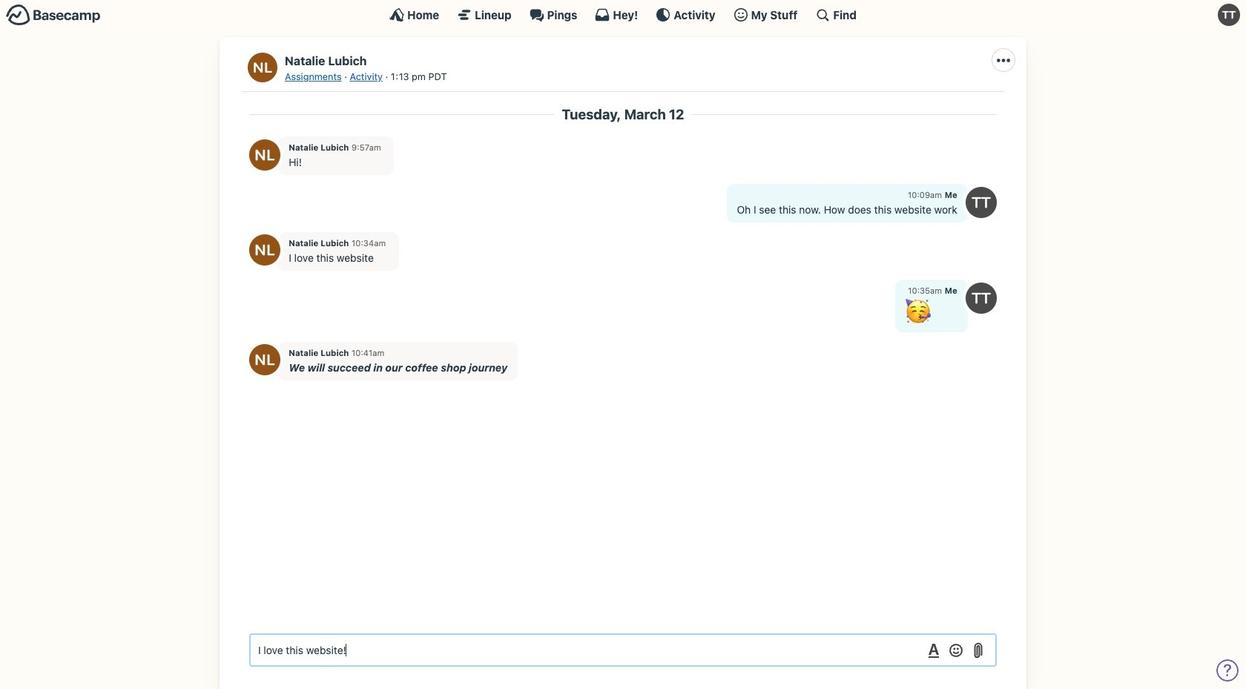 Task type: locate. For each thing, give the bounding box(es) containing it.
natalie lubich image for '9:57am' element on the top
[[249, 139, 280, 170]]

0 vertical spatial terry turtle image
[[966, 187, 997, 218]]

10:09am element
[[908, 190, 942, 200]]

2 natalie lubich image from the top
[[249, 235, 280, 266]]

2 vertical spatial natalie lubich image
[[249, 344, 280, 376]]

3 natalie lubich image from the top
[[249, 344, 280, 376]]

1 vertical spatial natalie lubich image
[[249, 235, 280, 266]]

terry turtle image right the 10:35am element
[[966, 282, 997, 314]]

10:35am element
[[908, 286, 942, 295]]

2 terry turtle image from the top
[[966, 282, 997, 314]]

terry turtle image
[[966, 187, 997, 218], [966, 282, 997, 314]]

terry turtle image right 10:09am element
[[966, 187, 997, 218]]

terry turtle image for 10:09am element
[[966, 187, 997, 218]]

natalie lubich image
[[249, 139, 280, 170], [249, 235, 280, 266], [249, 344, 280, 376]]

0 vertical spatial natalie lubich image
[[249, 139, 280, 170]]

10:41am element
[[352, 348, 384, 357]]

1 natalie lubich image from the top
[[249, 139, 280, 170]]

1 terry turtle image from the top
[[966, 187, 997, 218]]

1 vertical spatial terry turtle image
[[966, 282, 997, 314]]

10:34am element
[[352, 238, 386, 248]]

None text field
[[249, 633, 997, 667]]

natalie lubich image for 10:34am element
[[249, 235, 280, 266]]



Task type: describe. For each thing, give the bounding box(es) containing it.
terry turtle image
[[1218, 4, 1240, 26]]

natalie lubich image
[[248, 53, 277, 82]]

keyboard shortcut: ⌘ + / image
[[815, 7, 830, 22]]

9:57am element
[[352, 142, 381, 152]]

switch accounts image
[[6, 4, 101, 27]]

terry turtle image for the 10:35am element
[[966, 282, 997, 314]]

main element
[[0, 0, 1246, 29]]

natalie lubich image for 10:41am element
[[249, 344, 280, 376]]



